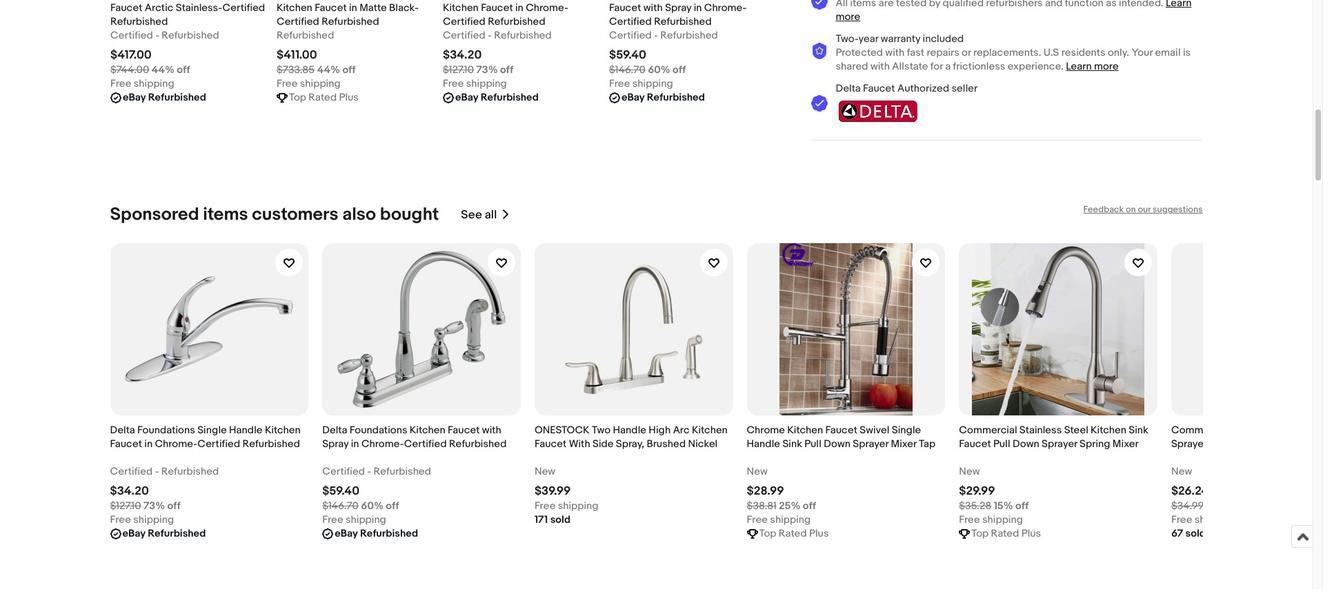 Task type: vqa. For each thing, say whether or not it's contained in the screenshot.
$59.40 eBay Refurbished
yes



Task type: locate. For each thing, give the bounding box(es) containing it.
new for $39.99
[[535, 466, 555, 479]]

previous price $38.81 25% off text field
[[747, 500, 816, 514]]

learn more link up replacements.
[[836, 0, 1192, 24]]

0 horizontal spatial $34.20
[[110, 485, 149, 499]]

down
[[190, 0, 217, 1], [368, 0, 395, 1], [824, 438, 851, 451], [1013, 438, 1039, 451]]

learn
[[1166, 0, 1192, 10], [1066, 60, 1092, 73]]

1 horizontal spatial ebay refurbished text field
[[455, 91, 538, 105]]

ebay down previous price $127.10 73% off text box
[[455, 91, 478, 104]]

on
[[1126, 204, 1136, 215]]

top down the $35.28
[[971, 528, 989, 541]]

0 horizontal spatial spray
[[322, 438, 349, 451]]

0 horizontal spatial top
[[289, 91, 306, 104]]

eBay Refurbished text field
[[455, 91, 538, 105], [621, 91, 705, 105], [335, 528, 418, 542]]

chrome- inside the delta foundations kitchen faucet with spray in chrome-certified refurbished
[[361, 438, 404, 451]]

certified - refurbished text field up previous price $127.10 73% off text box
[[443, 29, 551, 43]]

sprayer inside chrome kitchen faucet swivel single handle sink pull down sprayer mixer tap
[[853, 438, 889, 451]]

0 vertical spatial sold
[[550, 514, 571, 527]]

44% right $733.85
[[317, 63, 340, 77]]

2 new text field from the left
[[959, 466, 980, 480]]

free inside the delta mateo pull-down kitchen faucet arctic stainless-certified refurbished certified - refurbished $417.00 $744.00 44% off free shipping
[[110, 77, 131, 90]]

0 horizontal spatial top rated plus
[[289, 91, 358, 104]]

rated
[[308, 91, 336, 104], [779, 528, 807, 541], [991, 528, 1019, 541]]

delta for delta foundations kitchen faucet with spray in chrome-certified refurbished
[[322, 424, 347, 437]]

steel
[[1064, 424, 1088, 437]]

pull- up stainless-
[[170, 0, 190, 1]]

free shipping text field down 25%
[[747, 514, 811, 528]]

top down $38.81 on the right
[[759, 528, 776, 541]]

1 horizontal spatial $127.10
[[443, 63, 474, 77]]

stainless-
[[175, 1, 222, 14]]

new up $28.99 text box
[[747, 466, 768, 479]]

0 vertical spatial $59.40
[[609, 48, 646, 62]]

1 vertical spatial learn
[[1066, 60, 1092, 73]]

free shipping text field for $34.20
[[110, 514, 174, 528]]

more inside learn more
[[836, 10, 860, 24]]

in for delta foundations kitchen faucet with spray in chrome-certified refurbished
[[351, 438, 359, 451]]

0 vertical spatial $146.70
[[609, 63, 645, 77]]

pull up new $28.99 $38.81 25% off free shipping
[[805, 438, 821, 451]]

certified
[[222, 1, 265, 14], [276, 15, 319, 28], [443, 15, 485, 28], [609, 15, 651, 28], [110, 29, 153, 42], [443, 29, 485, 42], [609, 29, 651, 42], [198, 438, 240, 451], [404, 438, 447, 451], [110, 466, 153, 479], [322, 466, 365, 479]]

0 vertical spatial ebay refurbished text field
[[122, 91, 206, 105]]

$59.40 text field up previous price $146.70 60% off text box
[[322, 485, 360, 499]]

shipping inside delta trinsic 1l pull-down kitchen faucet in matte black- certified refurbished refurbished $411.00 $733.85 44% off free shipping
[[300, 77, 340, 90]]

mixer for $29.99
[[1113, 438, 1139, 451]]

rated down the 15%
[[991, 528, 1019, 541]]

kitchen inside commercial kitchen sink faucet
[[1232, 424, 1267, 437]]

2 horizontal spatial sink
[[1270, 424, 1290, 437]]

only.
[[1108, 46, 1129, 59]]

1 horizontal spatial 60%
[[648, 63, 670, 77]]

sold
[[550, 514, 571, 527], [1186, 528, 1206, 541]]

0 horizontal spatial sold
[[550, 514, 571, 527]]

ebay refurbished
[[122, 91, 206, 104], [455, 91, 538, 104], [621, 91, 705, 104], [122, 528, 206, 541], [335, 528, 418, 541]]

allstate
[[892, 60, 928, 73]]

certified - refurbished text field up previous price $127.10 73% off text field
[[110, 466, 219, 480]]

more up two-
[[836, 10, 860, 24]]

2 horizontal spatial top rated plus
[[971, 528, 1041, 541]]

1 horizontal spatial spray
[[665, 1, 691, 14]]

new $28.99 $38.81 25% off free shipping
[[747, 466, 816, 527]]

plus down previous price $733.85 44% off text box
[[339, 91, 358, 104]]

kitchen inside chrome kitchen faucet swivel single handle sink pull down sprayer mixer tap
[[787, 424, 823, 437]]

top rated plus text field for $29.99
[[971, 528, 1041, 542]]

delta for delta foundations single handle kitchen faucet in chrome-certified refurbished
[[110, 424, 135, 437]]

year
[[858, 32, 878, 46]]

ebay down the $744.00
[[122, 91, 145, 104]]

ebay down previous price $146.70 60% off text field
[[621, 91, 644, 104]]

1 vertical spatial learn more link
[[1066, 60, 1119, 73]]

0 vertical spatial 73%
[[476, 63, 497, 77]]

0 vertical spatial learn
[[1166, 0, 1192, 10]]

$59.40 up previous price $146.70 60% off text field
[[609, 48, 646, 62]]

1 horizontal spatial plus
[[809, 528, 829, 541]]

free inside new $28.99 $38.81 25% off free shipping
[[747, 514, 768, 527]]

2 with details__icon image from the top
[[811, 42, 827, 60]]

0 vertical spatial with details__icon image
[[811, 0, 827, 10]]

sold right 67
[[1186, 528, 1206, 541]]

0 vertical spatial $34.20
[[443, 48, 481, 62]]

commercial for $26.24
[[1171, 424, 1229, 437]]

ebay down previous price $127.10 73% off text field
[[122, 528, 145, 541]]

seller
[[952, 82, 978, 95]]

0 horizontal spatial rated
[[308, 91, 336, 104]]

chrome- for delta foundations kitchen faucet with spray in chrome-certified refurbished
[[361, 438, 404, 451]]

$127.10 down $34.20 text field
[[110, 500, 141, 513]]

1 new text field from the left
[[535, 466, 555, 480]]

single for delta foundations single handle kitchen faucet in chrome-certified refurbished
[[197, 424, 227, 437]]

44%
[[151, 63, 174, 77], [317, 63, 340, 77]]

1 horizontal spatial $34.20
[[443, 48, 481, 62]]

pull-
[[170, 0, 190, 1], [347, 0, 368, 1]]

44% for $411.00
[[317, 63, 340, 77]]

1 new from the left
[[535, 466, 555, 479]]

See all text field
[[461, 208, 497, 222]]

delta inside delta foundations single handle kitchen faucet in chrome- certified refurbished certified - refurbished $34.20 $127.10 73% off free shipping
[[443, 0, 468, 1]]

spray for delta foundations kitchen faucet with spray in chrome-certified refurbished
[[322, 438, 349, 451]]

1 horizontal spatial 44%
[[317, 63, 340, 77]]

2 mixer from the left
[[1113, 438, 1139, 451]]

$411.00
[[276, 48, 317, 62]]

learn more link down residents
[[1066, 60, 1119, 73]]

residents
[[1061, 46, 1106, 59]]

top down $733.85
[[289, 91, 306, 104]]

sprayer down steel
[[1042, 438, 1077, 451]]

1 horizontal spatial new text field
[[1171, 466, 1192, 480]]

New text field
[[535, 466, 555, 480], [1171, 466, 1192, 480]]

free shipping text field down '$34.99'
[[1171, 514, 1235, 528]]

plus down the previous price $38.81 25% off text box
[[809, 528, 829, 541]]

free inside new $26.24 $34.99 free shipping 67 sold
[[1171, 514, 1192, 527]]

off inside certified - refurbished $34.20 $127.10 73% off free shipping
[[167, 500, 180, 513]]

new text field up $26.24 text field
[[1171, 466, 1192, 480]]

$146.70 inside certified - refurbished $59.40 $146.70 60% off free shipping
[[322, 500, 359, 513]]

free inside delta trinsic 1l pull-down kitchen faucet in matte black- certified refurbished refurbished $411.00 $733.85 44% off free shipping
[[276, 77, 297, 90]]

kitchen inside delta foundations single handle kitchen faucet in chrome-certified refurbished
[[265, 424, 301, 437]]

with inside the delta foundations kitchen faucet with spray in chrome-certified refurbished
[[482, 424, 501, 437]]

3 new from the left
[[959, 466, 980, 479]]

arc
[[673, 424, 690, 437]]

delta inside the delta mateo pull-down kitchen faucet arctic stainless-certified refurbished certified - refurbished $417.00 $744.00 44% off free shipping
[[110, 0, 135, 1]]

foundations
[[470, 0, 528, 1], [636, 0, 694, 1], [137, 424, 195, 437], [350, 424, 407, 437]]

1 horizontal spatial 73%
[[476, 63, 497, 77]]

ebay for $34.20
[[455, 91, 478, 104]]

$34.20
[[443, 48, 481, 62], [110, 485, 149, 499]]

new up $29.99 on the bottom right
[[959, 466, 980, 479]]

$127.10 down $34.20 text box
[[443, 63, 474, 77]]

2 horizontal spatial single
[[892, 424, 921, 437]]

1 vertical spatial with details__icon image
[[811, 42, 827, 60]]

our
[[1138, 204, 1151, 215]]

previous price $127.10 73% off text field
[[443, 63, 513, 77]]

1 horizontal spatial $59.40
[[609, 48, 646, 62]]

rated down 25%
[[779, 528, 807, 541]]

0 horizontal spatial pull-
[[170, 0, 190, 1]]

3 with details__icon image from the top
[[811, 95, 827, 112]]

1 sprayer from the left
[[853, 438, 889, 451]]

certified - refurbished text field for faucet
[[609, 29, 718, 43]]

2 horizontal spatial top rated plus text field
[[971, 528, 1041, 542]]

$744.00
[[110, 63, 149, 77]]

1 commercial from the left
[[959, 424, 1017, 437]]

kitchen inside onestock two handle high arc kitchen faucet with side spray, brushed nickel
[[692, 424, 728, 437]]

sprayer down swivel
[[853, 438, 889, 451]]

0 vertical spatial spray
[[665, 1, 691, 14]]

sprayer
[[853, 438, 889, 451], [1042, 438, 1077, 451]]

new
[[535, 466, 555, 479], [747, 466, 768, 479], [959, 466, 980, 479], [1171, 466, 1192, 479]]

1 horizontal spatial mixer
[[1113, 438, 1139, 451]]

eBay Refurbished text field
[[122, 91, 206, 105], [122, 528, 206, 542]]

chrome
[[747, 424, 785, 437]]

free
[[110, 77, 131, 90], [276, 77, 297, 90], [443, 77, 464, 90], [609, 77, 630, 90], [535, 500, 556, 513], [110, 514, 131, 527], [322, 514, 343, 527], [747, 514, 768, 527], [959, 514, 980, 527], [1171, 514, 1192, 527]]

2 44% from the left
[[317, 63, 340, 77]]

previous price $146.70 60% off text field
[[322, 500, 399, 514]]

delta inside the delta foundations kitchen faucet with spray in chrome-certified refurbished
[[322, 424, 347, 437]]

ebay refurbished down previous price $744.00 44% off text box
[[122, 91, 206, 104]]

faucet
[[110, 1, 142, 14], [314, 1, 346, 14], [481, 1, 513, 14], [609, 1, 641, 14], [863, 82, 895, 95], [448, 424, 480, 437], [825, 424, 857, 437], [1292, 424, 1323, 437], [110, 438, 142, 451], [535, 438, 567, 451], [959, 438, 991, 451]]

1 horizontal spatial commercial
[[1171, 424, 1229, 437]]

44% for $417.00
[[151, 63, 174, 77]]

ebay refurbished text field down previous price $744.00 44% off text box
[[122, 91, 206, 105]]

new inside new $26.24 $34.99 free shipping 67 sold
[[1171, 466, 1192, 479]]

faucet inside the delta mateo pull-down kitchen faucet arctic stainless-certified refurbished certified - refurbished $417.00 $744.00 44% off free shipping
[[110, 1, 142, 14]]

New text field
[[747, 466, 768, 480], [959, 466, 980, 480]]

faucet inside onestock two handle high arc kitchen faucet with side spray, brushed nickel
[[535, 438, 567, 451]]

$417.00 text field
[[110, 48, 151, 62]]

pull- right 1l on the left of page
[[347, 0, 368, 1]]

1 pull from the left
[[805, 438, 821, 451]]

new text field up $29.99 on the bottom right
[[959, 466, 980, 480]]

commercial up $26.24 on the right of the page
[[1171, 424, 1229, 437]]

in inside delta foundations kitchen faucet with spray in chrome- certified refurbished certified - refurbished $59.40 $146.70 60% off free shipping
[[693, 1, 702, 14]]

-
[[155, 29, 159, 42], [487, 29, 491, 42], [654, 29, 658, 42], [155, 466, 159, 479], [367, 466, 371, 479]]

1 horizontal spatial pull
[[993, 438, 1010, 451]]

1 vertical spatial 60%
[[361, 500, 383, 513]]

delta
[[110, 0, 135, 1], [276, 0, 301, 1], [443, 0, 468, 1], [609, 0, 634, 1], [836, 82, 861, 95], [110, 424, 135, 437], [322, 424, 347, 437]]

new up $26.24 text field
[[1171, 466, 1192, 479]]

mixer
[[891, 438, 917, 451], [1113, 438, 1139, 451]]

learn more up replacements.
[[836, 0, 1192, 24]]

rated for $411.00
[[308, 91, 336, 104]]

single inside delta foundations single handle kitchen faucet in chrome- certified refurbished certified - refurbished $34.20 $127.10 73% off free shipping
[[530, 0, 559, 1]]

$59.40
[[609, 48, 646, 62], [322, 485, 360, 499]]

Free shipping text field
[[276, 77, 340, 91], [443, 77, 506, 91], [747, 514, 811, 528], [959, 514, 1023, 528], [1171, 514, 1235, 528]]

- up previous price $127.10 73% off text box
[[487, 29, 491, 42]]

free shipping text field down $34.20 text box
[[443, 77, 506, 91]]

commercial left stainless
[[959, 424, 1017, 437]]

ebay
[[122, 91, 145, 104], [455, 91, 478, 104], [621, 91, 644, 104], [122, 528, 145, 541], [335, 528, 358, 541]]

single for delta foundations single handle kitchen faucet in chrome- certified refurbished certified - refurbished $34.20 $127.10 73% off free shipping
[[530, 0, 559, 1]]

1 horizontal spatial pull-
[[347, 0, 368, 1]]

$59.40 text field up previous price $146.70 60% off text field
[[609, 48, 646, 62]]

with inside delta foundations kitchen faucet with spray in chrome- certified refurbished certified - refurbished $59.40 $146.70 60% off free shipping
[[643, 1, 662, 14]]

ebay refurbished text field down previous price $127.10 73% off text field
[[122, 528, 206, 542]]

shipping inside delta foundations single handle kitchen faucet in chrome- certified refurbished certified - refurbished $34.20 $127.10 73% off free shipping
[[466, 77, 506, 90]]

shipping inside the delta mateo pull-down kitchen faucet arctic stainless-certified refurbished certified - refurbished $417.00 $744.00 44% off free shipping
[[133, 77, 174, 90]]

$29.99 text field
[[959, 485, 995, 499]]

tap
[[919, 438, 936, 451]]

ebay refurbished text field for $34.20
[[122, 528, 206, 542]]

1 with details__icon image from the top
[[811, 0, 827, 10]]

1 vertical spatial $127.10
[[110, 500, 141, 513]]

top rated plus text field down 25%
[[759, 528, 829, 542]]

ebay refurbished down previous price $127.10 73% off text field
[[122, 528, 206, 541]]

ebay refurbished text field down previous price $146.70 60% off text field
[[621, 91, 705, 105]]

mixer right spring
[[1113, 438, 1139, 451]]

top rated plus
[[289, 91, 358, 104], [759, 528, 829, 541], [971, 528, 1041, 541]]

down inside the delta mateo pull-down kitchen faucet arctic stainless-certified refurbished certified - refurbished $417.00 $744.00 44% off free shipping
[[190, 0, 217, 1]]

in inside delta foundations single handle kitchen faucet in chrome-certified refurbished
[[144, 438, 153, 451]]

a
[[945, 60, 951, 73]]

$127.10
[[443, 63, 474, 77], [110, 500, 141, 513]]

commercial inside commercial kitchen sink faucet
[[1171, 424, 1229, 437]]

2 horizontal spatial ebay refurbished text field
[[621, 91, 705, 105]]

chrome- inside delta foundations kitchen faucet with spray in chrome- certified refurbished certified - refurbished $59.40 $146.70 60% off free shipping
[[704, 1, 746, 14]]

2 horizontal spatial rated
[[991, 528, 1019, 541]]

1 horizontal spatial top rated plus
[[759, 528, 829, 541]]

1 vertical spatial more
[[1094, 60, 1119, 73]]

chrome- for delta foundations single handle kitchen faucet in chrome- certified refurbished certified - refurbished $34.20 $127.10 73% off free shipping
[[525, 1, 568, 14]]

$146.70
[[609, 63, 645, 77], [322, 500, 359, 513]]

0 horizontal spatial commercial
[[959, 424, 1017, 437]]

plus for $28.99
[[809, 528, 829, 541]]

$59.40 text field
[[609, 48, 646, 62], [322, 485, 360, 499]]

free shipping text field down $733.85
[[276, 77, 340, 91]]

previous price $146.70 60% off text field
[[609, 63, 686, 77]]

delta mateo pull-down kitchen faucet arctic stainless-certified refurbished certified - refurbished $417.00 $744.00 44% off free shipping
[[110, 0, 265, 90]]

0 horizontal spatial new text field
[[747, 466, 768, 480]]

delta trinsic 1l pull-down kitchen faucet in matte black- certified refurbished refurbished $411.00 $733.85 44% off free shipping
[[276, 0, 418, 90]]

ebay for $417.00
[[122, 91, 145, 104]]

1 new text field from the left
[[747, 466, 768, 480]]

$26.24
[[1171, 485, 1209, 499]]

chrome- inside delta foundations single handle kitchen faucet in chrome- certified refurbished certified - refurbished $34.20 $127.10 73% off free shipping
[[525, 1, 568, 14]]

certified - refurbished text field up previous price $146.70 60% off text field
[[609, 29, 718, 43]]

kitchen inside delta trinsic 1l pull-down kitchen faucet in matte black- certified refurbished refurbished $411.00 $733.85 44% off free shipping
[[276, 1, 312, 14]]

2 sprayer from the left
[[1042, 438, 1077, 451]]

shipping inside certified - refurbished $34.20 $127.10 73% off free shipping
[[133, 514, 174, 527]]

$34.20 up previous price $127.10 73% off text field
[[110, 485, 149, 499]]

foundations inside delta foundations single handle kitchen faucet in chrome- certified refurbished certified - refurbished $34.20 $127.10 73% off free shipping
[[470, 0, 528, 1]]

1 vertical spatial $34.20
[[110, 485, 149, 499]]

in inside the delta foundations kitchen faucet with spray in chrome-certified refurbished
[[351, 438, 359, 451]]

2 ebay refurbished text field from the top
[[122, 528, 206, 542]]

new up $39.99 text box
[[535, 466, 555, 479]]

feedback on our suggestions link
[[1083, 204, 1203, 215]]

mateo
[[137, 0, 167, 1]]

pull- inside the delta mateo pull-down kitchen faucet arctic stainless-certified refurbished certified - refurbished $417.00 $744.00 44% off free shipping
[[170, 0, 190, 1]]

1 horizontal spatial sink
[[1129, 424, 1149, 437]]

$34.20 up previous price $127.10 73% off text box
[[443, 48, 481, 62]]

faucet inside delta trinsic 1l pull-down kitchen faucet in matte black- certified refurbished refurbished $411.00 $733.85 44% off free shipping
[[314, 1, 346, 14]]

bought
[[380, 204, 439, 226]]

0 horizontal spatial 60%
[[361, 500, 383, 513]]

new text field for $39.99
[[535, 466, 555, 480]]

0 horizontal spatial ebay refurbished text field
[[335, 528, 418, 542]]

top rated plus text field down the 15%
[[971, 528, 1041, 542]]

1 vertical spatial sold
[[1186, 528, 1206, 541]]

previous price $35.28 15% off text field
[[959, 500, 1029, 514]]

Free shipping text field
[[110, 77, 174, 91], [609, 77, 673, 91], [535, 500, 598, 514], [110, 514, 174, 528], [322, 514, 386, 528]]

top rated plus down 25%
[[759, 528, 829, 541]]

certified - refurbished text field for $34.20
[[110, 466, 219, 480]]

in inside delta foundations single handle kitchen faucet in chrome- certified refurbished certified - refurbished $34.20 $127.10 73% off free shipping
[[515, 1, 523, 14]]

rated down previous price $733.85 44% off text box
[[308, 91, 336, 104]]

$34.20 text field
[[443, 48, 481, 62]]

1 horizontal spatial $59.40 text field
[[609, 48, 646, 62]]

2 horizontal spatial top
[[971, 528, 989, 541]]

top rated plus down previous price $733.85 44% off text box
[[289, 91, 358, 104]]

- inside the delta mateo pull-down kitchen faucet arctic stainless-certified refurbished certified - refurbished $417.00 $744.00 44% off free shipping
[[155, 29, 159, 42]]

learn up is
[[1166, 0, 1192, 10]]

1 horizontal spatial $146.70
[[609, 63, 645, 77]]

pull- inside delta trinsic 1l pull-down kitchen faucet in matte black- certified refurbished refurbished $411.00 $733.85 44% off free shipping
[[347, 0, 368, 1]]

1 44% from the left
[[151, 63, 174, 77]]

1 vertical spatial $146.70
[[322, 500, 359, 513]]

25%
[[779, 500, 801, 513]]

0 horizontal spatial 44%
[[151, 63, 174, 77]]

1 horizontal spatial new text field
[[959, 466, 980, 480]]

0 horizontal spatial more
[[836, 10, 860, 24]]

ebay refurbished for $59.40
[[621, 91, 705, 104]]

learn down residents
[[1066, 60, 1092, 73]]

0 horizontal spatial sprayer
[[853, 438, 889, 451]]

44% right the $744.00
[[151, 63, 174, 77]]

2 vertical spatial with details__icon image
[[811, 95, 827, 112]]

shipping inside delta foundations kitchen faucet with spray in chrome- certified refurbished certified - refurbished $59.40 $146.70 60% off free shipping
[[632, 77, 673, 90]]

- up previous price $127.10 73% off text field
[[155, 466, 159, 479]]

spray inside delta foundations kitchen faucet with spray in chrome- certified refurbished certified - refurbished $59.40 $146.70 60% off free shipping
[[665, 1, 691, 14]]

new for $26.24
[[1171, 466, 1192, 479]]

0 horizontal spatial top rated plus text field
[[289, 91, 358, 105]]

certified - refurbished text field up previous price $146.70 60% off text box
[[322, 466, 431, 480]]

1 vertical spatial $59.40 text field
[[322, 485, 360, 499]]

1 ebay refurbished text field from the top
[[122, 91, 206, 105]]

foundations for delta foundations single handle kitchen faucet in chrome- certified refurbished certified - refurbished $34.20 $127.10 73% off free shipping
[[470, 0, 528, 1]]

previous price $744.00 44% off text field
[[110, 63, 190, 77]]

2 new from the left
[[747, 466, 768, 479]]

new text field up $28.99 text box
[[747, 466, 768, 480]]

pull up the "new $29.99 $35.28 15% off free shipping"
[[993, 438, 1010, 451]]

ebay refurbished text field for $59.40
[[621, 91, 705, 105]]

- down arctic on the left top
[[155, 29, 159, 42]]

certified - refurbished text field for $59.40
[[322, 466, 431, 480]]

1 horizontal spatial learn
[[1166, 0, 1192, 10]]

$59.40 up previous price $146.70 60% off text box
[[322, 485, 360, 499]]

Top Rated Plus text field
[[289, 91, 358, 105], [759, 528, 829, 542], [971, 528, 1041, 542]]

more down only.
[[1094, 60, 1119, 73]]

- up previous price $146.70 60% off text box
[[367, 466, 371, 479]]

1 horizontal spatial single
[[530, 0, 559, 1]]

0 horizontal spatial sink
[[783, 438, 802, 451]]

new text field for $28.99
[[747, 466, 768, 480]]

2 commercial from the left
[[1171, 424, 1229, 437]]

delta for delta foundations single handle kitchen faucet in chrome- certified refurbished certified - refurbished $34.20 $127.10 73% off free shipping
[[443, 0, 468, 1]]

0 horizontal spatial single
[[197, 424, 227, 437]]

0 vertical spatial $59.40 text field
[[609, 48, 646, 62]]

free inside delta foundations single handle kitchen faucet in chrome- certified refurbished certified - refurbished $34.20 $127.10 73% off free shipping
[[443, 77, 464, 90]]

swivel
[[860, 424, 889, 437]]

Certified - Refurbished text field
[[443, 29, 551, 43], [609, 29, 718, 43], [110, 466, 219, 480], [322, 466, 431, 480]]

foundations for delta foundations kitchen faucet with spray in chrome- certified refurbished certified - refurbished $59.40 $146.70 60% off free shipping
[[636, 0, 694, 1]]

chrome- inside delta foundations single handle kitchen faucet in chrome-certified refurbished
[[155, 438, 198, 451]]

delta foundations kitchen faucet with spray in chrome- certified refurbished certified - refurbished $59.40 $146.70 60% off free shipping
[[609, 0, 746, 90]]

0 vertical spatial 60%
[[648, 63, 670, 77]]

1 horizontal spatial top rated plus text field
[[759, 528, 829, 542]]

0 horizontal spatial mixer
[[891, 438, 917, 451]]

1 horizontal spatial top
[[759, 528, 776, 541]]

67 sold text field
[[1171, 528, 1206, 542]]

shipping
[[133, 77, 174, 90], [300, 77, 340, 90], [466, 77, 506, 90], [632, 77, 673, 90], [558, 500, 598, 513], [133, 514, 174, 527], [346, 514, 386, 527], [770, 514, 811, 527], [982, 514, 1023, 527], [1195, 514, 1235, 527]]

kitchen
[[220, 0, 255, 1], [696, 0, 732, 1], [276, 1, 312, 14], [443, 1, 478, 14], [265, 424, 301, 437], [410, 424, 445, 437], [692, 424, 728, 437], [787, 424, 823, 437], [1091, 424, 1126, 437], [1232, 424, 1267, 437]]

ebay refurbished text field down previous price $127.10 73% off text box
[[455, 91, 538, 105]]

1 vertical spatial spray
[[322, 438, 349, 451]]

44% inside the delta mateo pull-down kitchen faucet arctic stainless-certified refurbished certified - refurbished $417.00 $744.00 44% off free shipping
[[151, 63, 174, 77]]

73% down $34.20 text box
[[476, 63, 497, 77]]

ebay refurbished text field down previous price $146.70 60% off text box
[[335, 528, 418, 542]]

mixer inside commercial stainless steel kitchen sink faucet pull down sprayer spring mixer
[[1113, 438, 1139, 451]]

delta inside delta foundations kitchen faucet with spray in chrome- certified refurbished certified - refurbished $59.40 $146.70 60% off free shipping
[[609, 0, 634, 1]]

$34.20 inside certified - refurbished $34.20 $127.10 73% off free shipping
[[110, 485, 149, 499]]

0 horizontal spatial pull
[[805, 438, 821, 451]]

2 pull- from the left
[[347, 0, 368, 1]]

chrome-
[[525, 1, 568, 14], [704, 1, 746, 14], [155, 438, 198, 451], [361, 438, 404, 451]]

- inside delta foundations kitchen faucet with spray in chrome- certified refurbished certified - refurbished $59.40 $146.70 60% off free shipping
[[654, 29, 658, 42]]

73%
[[476, 63, 497, 77], [143, 500, 165, 513]]

$34.99
[[1171, 500, 1204, 513]]

0 horizontal spatial $59.40
[[322, 485, 360, 499]]

1 vertical spatial 73%
[[143, 500, 165, 513]]

73% inside delta foundations single handle kitchen faucet in chrome- certified refurbished certified - refurbished $34.20 $127.10 73% off free shipping
[[476, 63, 497, 77]]

0 vertical spatial learn more
[[836, 0, 1192, 24]]

0 horizontal spatial $59.40 text field
[[322, 485, 360, 499]]

with details__icon image for delta faucet authorized seller
[[811, 95, 827, 112]]

1 mixer from the left
[[891, 438, 917, 451]]

2 horizontal spatial plus
[[1021, 528, 1041, 541]]

top for $28.99
[[759, 528, 776, 541]]

2 pull from the left
[[993, 438, 1010, 451]]

1 horizontal spatial rated
[[779, 528, 807, 541]]

shipping inside new $39.99 free shipping 171 sold
[[558, 500, 598, 513]]

1 horizontal spatial sprayer
[[1042, 438, 1077, 451]]

foundations for delta foundations single handle kitchen faucet in chrome-certified refurbished
[[137, 424, 195, 437]]

$59.40 text field for faucet
[[609, 48, 646, 62]]

commercial for $29.99
[[959, 424, 1017, 437]]

1 vertical spatial $59.40
[[322, 485, 360, 499]]

0 horizontal spatial $127.10
[[110, 500, 141, 513]]

73% down $34.20 text field
[[143, 500, 165, 513]]

refurbished inside delta foundations single handle kitchen faucet in chrome-certified refurbished
[[242, 438, 300, 451]]

learn more down residents
[[1066, 60, 1119, 73]]

top rated plus text field down previous price $733.85 44% off text box
[[289, 91, 358, 105]]

$59.40 text field for $59.40
[[322, 485, 360, 499]]

in
[[349, 1, 357, 14], [515, 1, 523, 14], [693, 1, 702, 14], [144, 438, 153, 451], [351, 438, 359, 451]]

1 horizontal spatial sold
[[1186, 528, 1206, 541]]

0 horizontal spatial $146.70
[[322, 500, 359, 513]]

1 horizontal spatial more
[[1094, 60, 1119, 73]]

ebay refurbished down previous price $127.10 73% off text box
[[455, 91, 538, 104]]

0 horizontal spatial plus
[[339, 91, 358, 104]]

sold right the 171
[[550, 514, 571, 527]]

top for $411.00
[[289, 91, 306, 104]]

with details__icon image
[[811, 0, 827, 10], [811, 42, 827, 60], [811, 95, 827, 112]]

1 vertical spatial ebay refurbished text field
[[122, 528, 206, 542]]

commercial inside commercial stainless steel kitchen sink faucet pull down sprayer spring mixer
[[959, 424, 1017, 437]]

rated for $28.99
[[779, 528, 807, 541]]

previous price $733.85 44% off text field
[[276, 63, 355, 77]]

60%
[[648, 63, 670, 77], [361, 500, 383, 513]]

new text field for $29.99
[[959, 466, 980, 480]]

free shipping text field down the 15%
[[959, 514, 1023, 528]]

with
[[569, 438, 590, 451]]

0 vertical spatial $127.10
[[443, 63, 474, 77]]

free inside delta foundations kitchen faucet with spray in chrome- certified refurbished certified - refurbished $59.40 $146.70 60% off free shipping
[[609, 77, 630, 90]]

0 horizontal spatial new text field
[[535, 466, 555, 480]]

spray inside the delta foundations kitchen faucet with spray in chrome-certified refurbished
[[322, 438, 349, 451]]

ebay refurbished down previous price $146.70 60% off text field
[[621, 91, 705, 104]]

0 horizontal spatial 73%
[[143, 500, 165, 513]]

single inside delta foundations single handle kitchen faucet in chrome-certified refurbished
[[197, 424, 227, 437]]

1 pull- from the left
[[170, 0, 190, 1]]

with
[[643, 1, 662, 14], [885, 46, 905, 59], [870, 60, 890, 73], [482, 424, 501, 437]]

rated for $29.99
[[991, 528, 1019, 541]]

handle
[[562, 0, 595, 1], [229, 424, 263, 437], [613, 424, 646, 437], [747, 438, 780, 451]]

ebay refurbished for $417.00
[[122, 91, 206, 104]]

mixer inside chrome kitchen faucet swivel single handle sink pull down sprayer mixer tap
[[891, 438, 917, 451]]

kitchen inside the delta foundations kitchen faucet with spray in chrome-certified refurbished
[[410, 424, 445, 437]]

kitchen inside delta foundations kitchen faucet with spray in chrome- certified refurbished certified - refurbished $59.40 $146.70 60% off free shipping
[[696, 0, 732, 1]]

0 vertical spatial more
[[836, 10, 860, 24]]

top rated plus down the 15%
[[971, 528, 1041, 541]]

- for $34.20
[[487, 29, 491, 42]]

plus down the previous price $35.28 15% off 'text field'
[[1021, 528, 1041, 541]]

ebay refurbished text field for $417.00
[[122, 91, 206, 105]]

top rated plus for $29.99
[[971, 528, 1041, 541]]

plus
[[339, 91, 358, 104], [809, 528, 829, 541], [1021, 528, 1041, 541]]

mixer left the tap
[[891, 438, 917, 451]]

- up previous price $146.70 60% off text field
[[654, 29, 658, 42]]

new text field up $39.99 text box
[[535, 466, 555, 480]]

2 new text field from the left
[[1171, 466, 1192, 480]]

foundations inside the delta foundations kitchen faucet with spray in chrome-certified refurbished
[[350, 424, 407, 437]]

4 new from the left
[[1171, 466, 1192, 479]]

delta inside delta trinsic 1l pull-down kitchen faucet in matte black- certified refurbished refurbished $411.00 $733.85 44% off free shipping
[[276, 0, 301, 1]]



Task type: describe. For each thing, give the bounding box(es) containing it.
pull inside commercial stainless steel kitchen sink faucet pull down sprayer spring mixer
[[993, 438, 1010, 451]]

sink inside chrome kitchen faucet swivel single handle sink pull down sprayer mixer tap
[[783, 438, 802, 451]]

$59.40 inside delta foundations kitchen faucet with spray in chrome- certified refurbished certified - refurbished $59.40 $146.70 60% off free shipping
[[609, 48, 646, 62]]

free inside new $39.99 free shipping 171 sold
[[535, 500, 556, 513]]

down inside chrome kitchen faucet swivel single handle sink pull down sprayer mixer tap
[[824, 438, 851, 451]]

ebay for $59.40
[[621, 91, 644, 104]]

$34.20 inside delta foundations single handle kitchen faucet in chrome- certified refurbished certified - refurbished $34.20 $127.10 73% off free shipping
[[443, 48, 481, 62]]

two-year warranty included
[[836, 32, 964, 46]]

black-
[[389, 1, 418, 14]]

plus for $411.00
[[339, 91, 358, 104]]

delta foundations single handle kitchen faucet in chrome- certified refurbished certified - refurbished $34.20 $127.10 73% off free shipping
[[443, 0, 595, 90]]

171
[[535, 514, 548, 527]]

15%
[[994, 500, 1013, 513]]

- for $59.40
[[654, 29, 658, 42]]

matte
[[359, 1, 386, 14]]

your
[[1132, 46, 1153, 59]]

delta for delta trinsic 1l pull-down kitchen faucet in matte black- certified refurbished refurbished $411.00 $733.85 44% off free shipping
[[276, 0, 301, 1]]

free shipping text field for $59.40
[[322, 514, 386, 528]]

items
[[203, 204, 248, 226]]

delta foundations single handle kitchen faucet in chrome-certified refurbished
[[110, 424, 301, 451]]

two
[[592, 424, 611, 437]]

$28.99 text field
[[747, 485, 784, 499]]

faucet inside commercial stainless steel kitchen sink faucet pull down sprayer spring mixer
[[959, 438, 991, 451]]

Refurbished text field
[[276, 29, 334, 43]]

sink inside commercial stainless steel kitchen sink faucet pull down sprayer spring mixer
[[1129, 424, 1149, 437]]

repairs
[[927, 46, 959, 59]]

in for delta foundations kitchen faucet with spray in chrome- certified refurbished certified - refurbished $59.40 $146.70 60% off free shipping
[[693, 1, 702, 14]]

feedback on our suggestions
[[1083, 204, 1203, 215]]

67
[[1171, 528, 1183, 541]]

$39.99 text field
[[535, 485, 571, 499]]

sponsored items customers also bought
[[110, 204, 439, 226]]

email
[[1155, 46, 1181, 59]]

warranty
[[881, 32, 920, 46]]

off inside new $28.99 $38.81 25% off free shipping
[[803, 500, 816, 513]]

ebay refurbished text field for $34.20
[[455, 91, 538, 105]]

refurbished inside certified - refurbished $59.40 $146.70 60% off free shipping
[[374, 466, 431, 479]]

certified - refurbished $34.20 $127.10 73% off free shipping
[[110, 466, 219, 527]]

chrome- for delta foundations single handle kitchen faucet in chrome-certified refurbished
[[155, 438, 198, 451]]

stainless
[[1019, 424, 1062, 437]]

included
[[923, 32, 964, 46]]

certified inside delta foundations single handle kitchen faucet in chrome-certified refurbished
[[198, 438, 240, 451]]

faucet inside chrome kitchen faucet swivel single handle sink pull down sprayer mixer tap
[[825, 424, 857, 437]]

new $39.99 free shipping 171 sold
[[535, 466, 598, 527]]

chrome kitchen faucet swivel single handle sink pull down sprayer mixer tap
[[747, 424, 936, 451]]

faucet inside delta foundations kitchen faucet with spray in chrome- certified refurbished certified - refurbished $59.40 $146.70 60% off free shipping
[[609, 1, 641, 14]]

$39.99
[[535, 485, 571, 499]]

certified inside delta trinsic 1l pull-down kitchen faucet in matte black- certified refurbished refurbished $411.00 $733.85 44% off free shipping
[[276, 15, 319, 28]]

off inside the "new $29.99 $35.28 15% off free shipping"
[[1015, 500, 1029, 513]]

spring
[[1080, 438, 1110, 451]]

off inside delta foundations kitchen faucet with spray in chrome- certified refurbished certified - refurbished $59.40 $146.70 60% off free shipping
[[672, 63, 686, 77]]

$417.00
[[110, 48, 151, 62]]

off inside delta foundations single handle kitchen faucet in chrome- certified refurbished certified - refurbished $34.20 $127.10 73% off free shipping
[[500, 63, 513, 77]]

delta faucet authorized seller
[[836, 82, 978, 95]]

sprayer inside commercial stainless steel kitchen sink faucet pull down sprayer spring mixer
[[1042, 438, 1077, 451]]

1 vertical spatial learn more
[[1066, 60, 1119, 73]]

delta for delta mateo pull-down kitchen faucet arctic stainless-certified refurbished certified - refurbished $417.00 $744.00 44% off free shipping
[[110, 0, 135, 1]]

onestock two handle high arc kitchen faucet with side spray, brushed nickel
[[535, 424, 728, 451]]

$127.10 inside certified - refurbished $34.20 $127.10 73% off free shipping
[[110, 500, 141, 513]]

pull inside chrome kitchen faucet swivel single handle sink pull down sprayer mixer tap
[[805, 438, 821, 451]]

shipping inside new $26.24 $34.99 free shipping 67 sold
[[1195, 514, 1235, 527]]

suggestions
[[1153, 204, 1203, 215]]

single inside chrome kitchen faucet swivel single handle sink pull down sprayer mixer tap
[[892, 424, 921, 437]]

down inside delta trinsic 1l pull-down kitchen faucet in matte black- certified refurbished refurbished $411.00 $733.85 44% off free shipping
[[368, 0, 395, 1]]

top rated plus for $28.99
[[759, 528, 829, 541]]

protected
[[836, 46, 883, 59]]

1l
[[336, 0, 345, 1]]

free shipping text field for $34.20
[[443, 77, 506, 91]]

commercial stainless steel kitchen sink faucet pull down sprayer spring mixer
[[959, 424, 1149, 451]]

in inside delta trinsic 1l pull-down kitchen faucet in matte black- certified refurbished refurbished $411.00 $733.85 44% off free shipping
[[349, 1, 357, 14]]

new text field for $26.24
[[1171, 466, 1192, 480]]

$733.85
[[276, 63, 314, 77]]

feedback
[[1083, 204, 1124, 215]]

brushed
[[647, 438, 686, 451]]

faucet inside delta foundations single handle kitchen faucet in chrome- certified refurbished certified - refurbished $34.20 $127.10 73% off free shipping
[[481, 1, 513, 14]]

kitchen inside the delta mateo pull-down kitchen faucet arctic stainless-certified refurbished certified - refurbished $417.00 $744.00 44% off free shipping
[[220, 0, 255, 1]]

handle inside chrome kitchen faucet swivel single handle sink pull down sprayer mixer tap
[[747, 438, 780, 451]]

replacements.
[[973, 46, 1041, 59]]

$127.10 inside delta foundations single handle kitchen faucet in chrome- certified refurbished certified - refurbished $34.20 $127.10 73% off free shipping
[[443, 63, 474, 77]]

top for $29.99
[[971, 528, 989, 541]]

delta faucet logo image
[[836, 96, 919, 125]]

shipping inside certified - refurbished $59.40 $146.70 60% off free shipping
[[346, 514, 386, 527]]

down inside commercial stainless steel kitchen sink faucet pull down sprayer spring mixer
[[1013, 438, 1039, 451]]

spray for delta foundations kitchen faucet with spray in chrome- certified refurbished certified - refurbished $59.40 $146.70 60% off free shipping
[[665, 1, 691, 14]]

$411.00 text field
[[276, 48, 317, 62]]

refurbished inside certified - refurbished $34.20 $127.10 73% off free shipping
[[161, 466, 219, 479]]

shipping inside the "new $29.99 $35.28 15% off free shipping"
[[982, 514, 1023, 527]]

delta foundations kitchen faucet with spray in chrome-certified refurbished
[[322, 424, 507, 451]]

for
[[930, 60, 943, 73]]

plus for $29.99
[[1021, 528, 1041, 541]]

kitchen inside commercial stainless steel kitchen sink faucet pull down sprayer spring mixer
[[1091, 424, 1126, 437]]

free shipping text field for $28.99
[[747, 514, 811, 528]]

protected with fast repairs or replacements. u.s residents only. your email is shared with allstate for a frictionless experience.
[[836, 46, 1191, 73]]

certified inside certified - refurbished $34.20 $127.10 73% off free shipping
[[110, 466, 153, 479]]

in for delta foundations single handle kitchen faucet in chrome- certified refurbished certified - refurbished $34.20 $127.10 73% off free shipping
[[515, 1, 523, 14]]

shared
[[836, 60, 868, 73]]

top rated plus text field for $411.00
[[289, 91, 358, 105]]

delta for delta faucet authorized seller
[[836, 82, 861, 95]]

off inside delta trinsic 1l pull-down kitchen faucet in matte black- certified refurbished refurbished $411.00 $733.85 44% off free shipping
[[342, 63, 355, 77]]

certified inside certified - refurbished $59.40 $146.70 60% off free shipping
[[322, 466, 365, 479]]

$34.20 text field
[[110, 485, 149, 499]]

trinsic
[[304, 0, 334, 1]]

arctic
[[144, 1, 173, 14]]

free shipping text field for faucet
[[609, 77, 673, 91]]

$28.99
[[747, 485, 784, 499]]

mixer for $28.99
[[891, 438, 917, 451]]

free shipping text field for down
[[110, 77, 174, 91]]

delta for delta foundations kitchen faucet with spray in chrome- certified refurbished certified - refurbished $59.40 $146.70 60% off free shipping
[[609, 0, 634, 1]]

fast
[[907, 46, 924, 59]]

certified - refurbished text field for handle
[[443, 29, 551, 43]]

top rated plus for $411.00
[[289, 91, 358, 104]]

- inside certified - refurbished $59.40 $146.70 60% off free shipping
[[367, 466, 371, 479]]

sold inside new $26.24 $34.99 free shipping 67 sold
[[1186, 528, 1206, 541]]

new for $29.99
[[959, 466, 980, 479]]

- for $417.00
[[155, 29, 159, 42]]

0 vertical spatial learn more link
[[836, 0, 1192, 24]]

faucet inside commercial kitchen sink faucet
[[1292, 424, 1323, 437]]

chrome- for delta foundations kitchen faucet with spray in chrome- certified refurbished certified - refurbished $59.40 $146.70 60% off free shipping
[[704, 1, 746, 14]]

onestock
[[535, 424, 590, 437]]

see all link
[[461, 204, 511, 226]]

top rated plus text field for $28.99
[[759, 528, 829, 542]]

customers
[[252, 204, 338, 226]]

in for delta foundations single handle kitchen faucet in chrome-certified refurbished
[[144, 438, 153, 451]]

or
[[962, 46, 971, 59]]

$35.28
[[959, 500, 991, 513]]

- inside certified - refurbished $34.20 $127.10 73% off free shipping
[[155, 466, 159, 479]]

0 horizontal spatial learn
[[1066, 60, 1092, 73]]

new for $28.99
[[747, 466, 768, 479]]

side
[[593, 438, 614, 451]]

more for the top learn more link
[[836, 10, 860, 24]]

certified inside the delta foundations kitchen faucet with spray in chrome-certified refurbished
[[404, 438, 447, 451]]

kitchen inside delta foundations single handle kitchen faucet in chrome- certified refurbished certified - refurbished $34.20 $127.10 73% off free shipping
[[443, 1, 478, 14]]

Certified - Refurbished text field
[[110, 29, 219, 43]]

see all
[[461, 208, 497, 222]]

171 sold text field
[[535, 514, 571, 528]]

ebay down previous price $146.70 60% off text box
[[335, 528, 358, 541]]

new $26.24 $34.99 free shipping 67 sold
[[1171, 466, 1235, 541]]

$26.24 text field
[[1171, 485, 1209, 499]]

handle inside delta foundations single handle kitchen faucet in chrome-certified refurbished
[[229, 424, 263, 437]]

60% inside delta foundations kitchen faucet with spray in chrome- certified refurbished certified - refurbished $59.40 $146.70 60% off free shipping
[[648, 63, 670, 77]]

spray,
[[616, 438, 644, 451]]

handle inside onestock two handle high arc kitchen faucet with side spray, brushed nickel
[[613, 424, 646, 437]]

60% inside certified - refurbished $59.40 $146.70 60% off free shipping
[[361, 500, 383, 513]]

sink inside commercial kitchen sink faucet
[[1270, 424, 1290, 437]]

free inside certified - refurbished $59.40 $146.70 60% off free shipping
[[322, 514, 343, 527]]

nickel
[[688, 438, 718, 451]]

previous price $127.10 73% off text field
[[110, 500, 180, 514]]

free shipping text field for $26.24
[[1171, 514, 1235, 528]]

u.s
[[1044, 46, 1059, 59]]

ebay refurbished down previous price $146.70 60% off text box
[[335, 528, 418, 541]]

free shipping text field for $29.99
[[959, 514, 1023, 528]]

$146.70 inside delta foundations kitchen faucet with spray in chrome- certified refurbished certified - refurbished $59.40 $146.70 60% off free shipping
[[609, 63, 645, 77]]

foundations for delta foundations kitchen faucet with spray in chrome-certified refurbished
[[350, 424, 407, 437]]

sponsored
[[110, 204, 199, 226]]

free shipping text field for $411.00
[[276, 77, 340, 91]]

refurbished inside the delta foundations kitchen faucet with spray in chrome-certified refurbished
[[449, 438, 507, 451]]

all
[[485, 208, 497, 222]]

with details__icon image for two-year warranty included
[[811, 42, 827, 60]]

see
[[461, 208, 482, 222]]

shipping inside new $28.99 $38.81 25% off free shipping
[[770, 514, 811, 527]]

$59.40 inside certified - refurbished $59.40 $146.70 60% off free shipping
[[322, 485, 360, 499]]

frictionless
[[953, 60, 1005, 73]]

is
[[1183, 46, 1191, 59]]

certified - refurbished $59.40 $146.70 60% off free shipping
[[322, 466, 431, 527]]

free inside certified - refurbished $34.20 $127.10 73% off free shipping
[[110, 514, 131, 527]]

free inside the "new $29.99 $35.28 15% off free shipping"
[[959, 514, 980, 527]]

high
[[649, 424, 671, 437]]

$38.81
[[747, 500, 777, 513]]

commercial kitchen sink faucet
[[1171, 424, 1323, 451]]

sold inside new $39.99 free shipping 171 sold
[[550, 514, 571, 527]]

faucet inside the delta foundations kitchen faucet with spray in chrome-certified refurbished
[[448, 424, 480, 437]]

two-
[[836, 32, 858, 46]]

handle inside delta foundations single handle kitchen faucet in chrome- certified refurbished certified - refurbished $34.20 $127.10 73% off free shipping
[[562, 0, 595, 1]]

off inside certified - refurbished $59.40 $146.70 60% off free shipping
[[386, 500, 399, 513]]

previous price $34.99 25% off text field
[[1171, 500, 1243, 514]]

experience.
[[1008, 60, 1064, 73]]

authorized
[[897, 82, 949, 95]]

off inside the delta mateo pull-down kitchen faucet arctic stainless-certified refurbished certified - refurbished $417.00 $744.00 44% off free shipping
[[176, 63, 190, 77]]

also
[[342, 204, 376, 226]]

ebay refurbished for $34.20
[[455, 91, 538, 104]]

73% inside certified - refurbished $34.20 $127.10 73% off free shipping
[[143, 500, 165, 513]]

$29.99
[[959, 485, 995, 499]]

more for bottommost learn more link
[[1094, 60, 1119, 73]]

new $29.99 $35.28 15% off free shipping
[[959, 466, 1029, 527]]

faucet inside delta foundations single handle kitchen faucet in chrome-certified refurbished
[[110, 438, 142, 451]]



